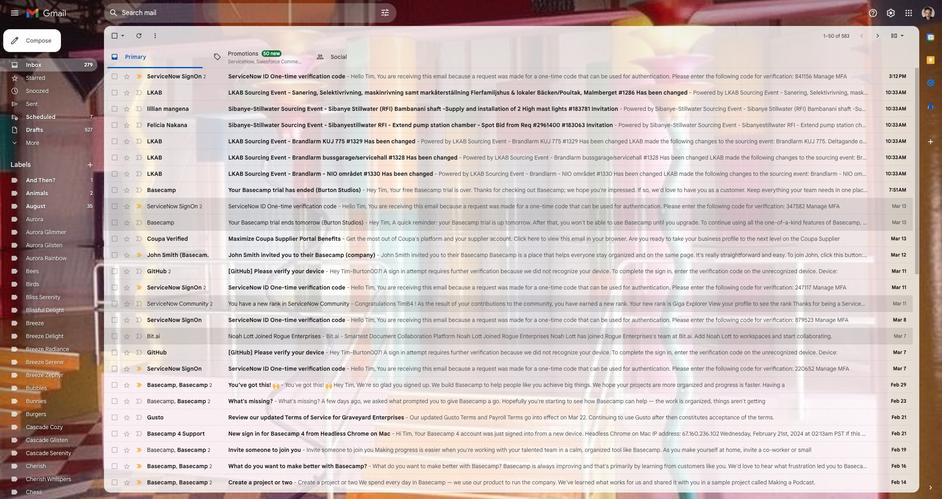 Task type: locate. For each thing, give the bounding box(es) containing it.
1 rank from the left
[[269, 300, 281, 308]]

in, up 'more'
[[667, 349, 673, 356]]

are for hello tim, you are receiving this email because a request was made for a one-time code that can be used for authentication. please enter the following code for verification: 347582 manage mfa
[[379, 203, 387, 210]]

1 bid from the left
[[496, 121, 505, 129]]

glad
[[380, 381, 392, 389]]

unrecognized for mar 7
[[762, 349, 798, 356]]

on left ip
[[632, 430, 639, 438]]

18 ‌ from the left
[[801, 414, 801, 421]]

one
[[842, 186, 851, 194]]

[github] up you've
[[228, 349, 253, 356]]

25 row from the top
[[104, 458, 913, 475]]

9 ‌ from the left
[[787, 414, 787, 421]]

smartest
[[344, 333, 368, 340]]

sibanye
[[328, 105, 351, 113], [747, 105, 768, 113]]

[github] for mar 11
[[228, 268, 253, 275]]

4 10:33 am from the top
[[886, 138, 906, 144]]

delight down bliss serenity
[[46, 307, 64, 314]]

see
[[760, 300, 769, 308], [574, 398, 583, 405]]

2 project from the left
[[321, 479, 340, 486]]

0 horizontal spatial —
[[447, 479, 452, 486]]

1 recognize from the top
[[553, 268, 578, 275]]

what left works
[[596, 479, 609, 486]]

1 inside labels "navigation"
[[91, 177, 93, 183]]

1 github from the top
[[147, 268, 167, 275]]

hello
[[351, 73, 364, 80], [342, 203, 355, 210], [351, 284, 364, 291], [351, 316, 364, 324], [351, 365, 364, 373]]

smith for (basecam.
[[162, 251, 178, 259]]

if left so,
[[638, 186, 641, 194]]

starred
[[26, 74, 45, 82]]

at
[[672, 333, 678, 340], [805, 430, 810, 438], [719, 447, 725, 454]]

main content containing promotions
[[104, 26, 942, 499]]

16 ‌ from the left
[[798, 414, 798, 421]]

1 vertical spatial did
[[533, 349, 541, 356]]

john for john smith invited you to their basecamp (company) - john smith invited you to their basecamp basecamp is a place that helps everyone stay organized and on the same page. it's really straightforward and easy. to join john, click this button: set up
[[228, 251, 242, 259]]

2 lott from the left
[[472, 333, 482, 340]]

serenity for cascade serenity
[[50, 450, 71, 457]]

sibanye-stillwater sourcing event - sibanye stillwater (rfi) bambanani shaft -supply and installation of 2 high mast lights #183781 invitation - powered by sibanye-stillwater sourcing event - sibanye stillwater (rfi) bambanani shaft -supply and installation of 2 high m
[[228, 105, 942, 113]]

features
[[803, 219, 825, 226]]

one- for servicenow id one-time verification code - hello tim, you are receiving this email because a request was made for a one-time code that can be used for authentication. please enter the following code for verification: 220652 manage mfa
[[270, 365, 284, 373]]

aurora for aurora link
[[26, 216, 43, 223]]

cherish whispers
[[26, 476, 71, 483]]

can for 220652
[[590, 365, 600, 373]]

1 vertical spatial in,
[[667, 349, 673, 356]]

1 vertical spatial not
[[543, 349, 551, 356]]

main menu image
[[10, 8, 20, 18]]

247117
[[795, 284, 812, 291]]

1 horizontal spatial extend
[[801, 121, 819, 129]]

tim- for mar 11
[[341, 268, 353, 275]]

did for mar 11
[[533, 268, 541, 275]]

None checkbox
[[111, 89, 119, 97], [111, 121, 119, 129], [111, 137, 119, 145], [111, 170, 119, 178], [111, 186, 119, 194], [111, 202, 119, 210], [111, 219, 119, 227], [111, 235, 119, 243], [111, 251, 119, 259], [111, 267, 119, 275], [111, 300, 119, 308], [111, 316, 119, 324], [111, 332, 119, 340], [111, 381, 119, 389], [111, 397, 119, 405], [111, 414, 119, 422], [111, 430, 119, 438], [111, 89, 119, 97], [111, 121, 119, 129], [111, 137, 119, 145], [111, 170, 119, 178], [111, 186, 119, 194], [111, 202, 119, 210], [111, 219, 119, 227], [111, 235, 119, 243], [111, 251, 119, 259], [111, 267, 119, 275], [111, 300, 119, 308], [111, 316, 119, 324], [111, 332, 119, 340], [111, 381, 119, 389], [111, 397, 119, 405], [111, 414, 119, 422], [111, 430, 119, 438]]

device up - you've got this!
[[306, 349, 324, 356]]

1 horizontal spatial create
[[298, 479, 315, 486]]

— up after
[[649, 398, 654, 405]]

rfi
[[378, 121, 387, 129], [787, 121, 795, 129]]

0 horizontal spatial event:
[[759, 138, 775, 145]]

1 horizontal spatial love
[[743, 463, 753, 470]]

spot
[[481, 121, 494, 129], [884, 121, 896, 129]]

1 vertical spatial cherish
[[26, 476, 46, 483]]

1 horizontal spatial installation
[[885, 105, 913, 113]]

impressed.
[[608, 186, 636, 194]]

1 horizontal spatial chrome
[[610, 430, 631, 438]]

spot up inlämning
[[884, 121, 896, 129]]

cascade glisten
[[26, 437, 68, 444]]

device. down stay at right
[[592, 268, 611, 275]]

8 ‌ from the left
[[786, 414, 786, 421]]

if
[[638, 186, 641, 194], [846, 430, 849, 438]]

can down projects
[[625, 398, 635, 405]]

2 their from the left
[[447, 251, 459, 259]]

mar for 10th row from the top of the page
[[892, 219, 901, 225]]

2 did from the top
[[533, 349, 541, 356]]

was for hello tim, you are receiving this email because a request was made for a one-time code that can be used for authentication. please enter the following code for verification: 841156 manage mfa
[[498, 73, 508, 80]]

0 vertical spatial cascade
[[26, 424, 49, 431]]

1 horizontal spatial do
[[388, 463, 394, 470]]

cascade for cascade cozy
[[26, 424, 49, 431]]

servicenow signon 2 up servicenow community 2
[[147, 284, 206, 291]]

we right things. at bottom right
[[593, 381, 601, 389]]

labels navigation
[[0, 26, 104, 499]]

1 verify from the top
[[274, 268, 290, 275]]

acceptance
[[709, 414, 740, 421]]

breeze for breeze zephyr
[[26, 372, 44, 379]]

2 feb 21 from the top
[[892, 431, 906, 437]]

into down go
[[524, 430, 534, 438]]

because for hello tim, you are receiving this email because a request was made for a one-time code that can be used for authentication. please enter the following code for verification: 879523 manage mfa
[[448, 316, 471, 324]]

2 bambanani from the left
[[808, 105, 837, 113]]

0 vertical spatial out
[[527, 186, 536, 194]]

0 horizontal spatial 775
[[335, 138, 345, 145]]

have
[[684, 186, 696, 194], [239, 300, 251, 308], [566, 300, 578, 308]]

(basecam.
[[180, 251, 209, 259]]

pump down 'samt'
[[413, 121, 429, 129]]

servicenow id one-time verification code - hello tim, you are receiving this email because a request was made for a one-time code that can be used for authentication. please enter the following code for verification: 879523 manage mfa
[[228, 316, 849, 324]]

2 tim- from the top
[[341, 349, 353, 356]]

set
[[864, 251, 873, 259]]

4 breeze from the top
[[26, 359, 44, 366]]

2 horizontal spatial like
[[706, 463, 715, 470]]

0 vertical spatial event:
[[759, 138, 775, 145]]

1 horizontal spatial their
[[447, 251, 459, 259]]

2 cherish from the top
[[26, 476, 46, 483]]

11 for you have a new rank in servicenow community - congratulations timb4 ! as the result of your contributions to the community, you have earned a new rank. your new rank is giga explorer view your profile to see the rank thanks for being a servicenow
[[903, 301, 906, 307]]

1 chamber from the left
[[451, 121, 476, 129]]

manage for 247117
[[813, 284, 834, 291]]

device: for mar 7
[[819, 349, 838, 356]]

0 horizontal spatial shaft
[[427, 105, 441, 113]]

2 noah from the left
[[457, 333, 470, 340]]

attempt for mar 7
[[407, 349, 427, 356]]

be down stay at right
[[601, 284, 608, 291]]

be up able
[[592, 203, 599, 210]]

spot down flerfamiljshus
[[481, 121, 494, 129]]

used for 247117
[[609, 284, 622, 291]]

enterprises's
[[623, 333, 656, 340]]

scheduled
[[26, 113, 55, 121]]

1 horizontal spatial basecamp?
[[472, 463, 502, 470]]

2 not from the top
[[543, 349, 551, 356]]

of right features
[[826, 219, 831, 226]]

device
[[306, 268, 324, 275], [306, 349, 324, 356]]

0 vertical spatial at
[[672, 333, 678, 340]]

mac left ip
[[640, 430, 651, 438]]

1 horizontal spatial (rfi)
[[794, 105, 806, 113]]

527
[[85, 127, 93, 133]]

we down noah lott joined rogue enterprises - bit.ai - smartest document collaboration platform noah lott joined rogue enterprises noah lott has joined rogue enterprises's team at bit.ai. add noah lott to workspaces and start collaborating.
[[524, 349, 532, 356]]

0 horizontal spatial joined
[[255, 333, 272, 340]]

that's
[[594, 463, 609, 470]]

0 horizontal spatial enterprises
[[291, 333, 321, 340]]

1 horizontal spatial sibanye
[[747, 105, 768, 113]]

2 updated from the left
[[421, 414, 443, 421]]

did up "servicenow id one-time verification code - hello tim, you are receiving this email because a request was made for a one-time code that can be used for authentication. please enter the following code for verification: 220652 manage mfa"
[[533, 349, 541, 356]]

3 john from the left
[[381, 251, 394, 259]]

bubbles
[[26, 385, 47, 392]]

1 vertical spatial making
[[768, 479, 787, 486]]

2 horizontal spatial smith
[[395, 251, 410, 259]]

collaboration
[[397, 333, 432, 340]]

13
[[902, 203, 906, 209], [902, 219, 906, 225], [902, 236, 906, 242]]

john
[[147, 251, 161, 259], [228, 251, 242, 259], [381, 251, 394, 259]]

1 headless from the left
[[320, 430, 346, 438]]

one- for servicenow id one-time verification code - hello tim, you are receiving this email because a request was made for a one-time code that can be used for authentication. please enter the following code for verification: 347582 manage mfa
[[267, 203, 281, 210]]

your right result
[[458, 300, 470, 308]]

recognize down helps
[[553, 268, 578, 275]]

1 inside main content
[[824, 33, 825, 39]]

further for mar 7
[[451, 349, 469, 356]]

0 horizontal spatial make
[[287, 463, 302, 470]]

missing? down - you've got this!
[[298, 398, 320, 405]]

you for hello tim, you are receiving this email because a request was made for a one-time code that can be used for authentication. please enter the following code for verification: 220652 manage mfa
[[377, 365, 386, 373]]

1 horizontal spatial supplier
[[819, 235, 840, 243]]

chamber up inlämning
[[855, 121, 879, 129]]

2 bussgarage/servicehall from the left
[[582, 154, 642, 161]]

1 vertical spatial hope
[[602, 381, 616, 389]]

1 horizontal spatial missing?
[[298, 398, 320, 405]]

for
[[525, 73, 533, 80], [623, 73, 630, 80], [755, 73, 762, 80], [493, 186, 501, 194], [516, 203, 524, 210], [614, 203, 622, 210], [746, 203, 753, 210], [525, 284, 533, 291], [623, 284, 630, 291], [755, 284, 762, 291], [813, 300, 820, 308], [525, 316, 533, 324], [623, 316, 630, 324], [755, 316, 762, 324], [525, 365, 533, 373], [623, 365, 630, 373], [755, 365, 762, 373], [333, 414, 341, 421], [261, 430, 269, 438], [627, 479, 634, 486]]

1 left '583'
[[824, 33, 825, 39]]

19 ‌ from the left
[[802, 414, 802, 421]]

deltagande right 775.
[[828, 138, 858, 145]]

what down the new at bottom
[[228, 463, 243, 470]]

7 for [github] please verify your device - hey tim-burton007! a sign in attempt requires further verification because we did not recognize your device. to complete the sign in, enter the verification code on the unrecognized device. device:
[[904, 349, 906, 355]]

serenity down cascade glisten link
[[50, 450, 71, 457]]

3 4 from the left
[[456, 430, 459, 438]]

1 horizontal spatial better
[[443, 463, 458, 470]]

2 recognize from the top
[[553, 349, 578, 356]]

#1328 up so,
[[643, 154, 659, 161]]

missing?
[[249, 398, 273, 405], [298, 398, 320, 405]]

2 horizontal spatial terms
[[507, 414, 523, 421]]

aurora down aurora link
[[26, 229, 43, 236]]

you,
[[873, 430, 884, 438]]

manage up features
[[806, 203, 827, 210]]

are
[[629, 235, 638, 243]]

1 vertical spatial 13
[[902, 219, 906, 225]]

0 vertical spatial [github]
[[228, 268, 253, 275]]

3 aurora from the top
[[26, 242, 43, 249]]

0 vertical spatial device:
[[819, 268, 838, 275]]

one- for servicenow id one-time verification code - hello tim, you are receiving this email because a request was made for a one-time code that can be used for authentication. please enter the following code for verification: 841156 manage mfa
[[270, 73, 284, 80]]

5 10:33 am from the top
[[886, 154, 906, 160]]

1 joined from the left
[[255, 333, 272, 340]]

0 horizontal spatial high
[[522, 105, 535, 113]]

contributions
[[471, 300, 505, 308]]

2 #1330 from the left
[[597, 170, 612, 178]]

advanced search options image
[[377, 4, 393, 21]]

1 terms from the left
[[285, 414, 302, 421]]

2 horizontal spatial rank
[[780, 300, 792, 308]]

because for hello tim, you are receiving this email because a request was made for a one-time code that can be used for authentication. please enter the following code for verification: 841156 manage mfa
[[448, 73, 471, 80]]

0 horizontal spatial installation
[[478, 105, 509, 113]]

promotions
[[228, 50, 258, 57]]

1 installation from the left
[[478, 105, 509, 113]]

feb left on.
[[892, 431, 900, 437]]

1 unrecognized from the top
[[762, 268, 798, 275]]

1 horizontal spatial smith
[[243, 251, 259, 259]]

0 horizontal spatial what's
[[228, 398, 247, 405]]

into right go
[[533, 414, 542, 421]]

2 invited from the left
[[411, 251, 428, 259]]

someone down "service"
[[322, 447, 346, 454]]

21 right carry
[[902, 431, 906, 437]]

noah
[[228, 333, 242, 340], [457, 333, 470, 340], [551, 333, 564, 340], [706, 333, 720, 340]]

main content
[[104, 26, 942, 499]]

verification: for 841156
[[764, 73, 794, 80]]

tab list
[[919, 26, 942, 470], [104, 46, 919, 68]]

1 horizontal spatial kuj
[[540, 138, 551, 145]]

used for 347582
[[600, 203, 613, 210]]

tab list up servicenow id one-time verification code - hello tim, you are receiving this email because a request was made for a one-time code that can be used for authentication. please enter the following code for verification: 841156 manage mfa
[[104, 46, 919, 68]]

smith down coupa verified
[[162, 251, 178, 259]]

device.
[[592, 268, 611, 275], [799, 268, 817, 275], [592, 349, 611, 356], [799, 349, 817, 356], [565, 430, 584, 438]]

1 horizontal spatial #1330
[[597, 170, 612, 178]]

1 gusto from the left
[[147, 414, 164, 421]]

1 john from the left
[[147, 251, 161, 259]]

malmberget
[[584, 89, 617, 96]]

organized up that's at the right bottom of page
[[585, 447, 610, 454]]

10:33 am for 2
[[886, 106, 906, 112]]

mac
[[379, 430, 391, 438], [640, 430, 651, 438]]

1 got from the left
[[248, 381, 257, 389]]

organized for and
[[677, 381, 703, 389]]

breeze down breeze link
[[26, 333, 44, 340]]

mfa for hello tim, you are receiving this email because a request was made for a one-time code that can be used for authentication. please enter the following code for verification: 879523 manage mfa
[[837, 316, 849, 324]]

hello up congratulations at the bottom left
[[351, 284, 364, 291]]

28 ‌ from the left
[[815, 414, 815, 421]]

signon for servicenow id one-time verification code - hello tim, you are receiving this email because a request was made for a one-time code that can be used for authentication. please enter the following code for verification: 247117 manage mfa
[[182, 284, 202, 291]]

gusto down give
[[444, 414, 459, 421]]

tab list containing promotions
[[104, 46, 919, 68]]

small
[[798, 447, 811, 454]]

are up glad
[[388, 365, 396, 373]]

enter for 879523
[[691, 316, 704, 324]]

3 servicenow signon 2 from the top
[[147, 284, 206, 291]]

21 down 23 at the bottom right of the page
[[902, 414, 906, 420]]

14
[[901, 479, 906, 486]]

verification: left 247117
[[764, 284, 794, 291]]

inbox
[[26, 61, 41, 69]]

1 better from the left
[[303, 463, 320, 470]]

2 installation from the left
[[885, 105, 913, 113]]

feb
[[891, 382, 899, 388], [891, 398, 900, 404], [892, 414, 900, 420], [892, 431, 900, 437], [892, 447, 900, 453], [892, 463, 900, 469], [891, 479, 900, 486]]

1 vertical spatial attempt
[[407, 349, 427, 356]]

attempt
[[407, 268, 427, 275], [407, 349, 427, 356]]

updated
[[260, 414, 284, 421], [421, 414, 443, 421]]

1 device from the top
[[306, 268, 324, 275]]

is
[[454, 186, 459, 194], [492, 219, 496, 226], [518, 251, 522, 259], [667, 300, 671, 308], [740, 381, 744, 389], [679, 398, 684, 405], [419, 447, 423, 454], [532, 463, 536, 470]]

most
[[367, 235, 380, 243]]

manage right 841156
[[814, 73, 834, 80]]

1 vertical spatial organized
[[677, 381, 703, 389]]

, for what's missing? - what's missing? a few days ago, we asked what prompted you to give basecamp a go. hopefully you're starting to see how basecamp can help — the work is organized, things aren't getting
[[174, 398, 176, 405]]

0 horizontal spatial bambanani
[[394, 105, 426, 113]]

invitation
[[592, 105, 618, 113], [586, 121, 613, 129]]

breeze delight link
[[26, 333, 64, 340]]

2 attempt from the top
[[407, 349, 427, 356]]

11 ‌ from the left
[[790, 414, 790, 421]]

drafts link
[[26, 126, 43, 134]]

1 #1328 from the left
[[389, 154, 405, 161]]

we'd
[[728, 463, 741, 470]]

0 vertical spatial serenity
[[39, 294, 60, 301]]

headless down continuing
[[585, 430, 609, 438]]

0 vertical spatial did
[[533, 268, 541, 275]]

feb for what's missing? a few days ago, we asked what prompted you to give basecamp a go. hopefully you're starting to see how basecamp can help — the work is organized, things aren't getting
[[891, 398, 900, 404]]

2 #1328 from the left
[[643, 154, 659, 161]]

terms.
[[758, 414, 774, 421]]

mar for 12th row from the bottom
[[893, 317, 902, 323]]

servicenow id one-time verification code - hello tim, you are receiving this email because a request was made for a one-time code that can be used for authentication. please enter the following code for verification: 247117 manage mfa
[[228, 284, 847, 291]]

primary tab
[[104, 46, 206, 68]]

further down platform
[[451, 349, 469, 356]]

was down contributions
[[498, 316, 508, 324]]

0 horizontal spatial 🙌 image
[[273, 382, 279, 389]]

mar 7
[[894, 333, 906, 339], [893, 349, 906, 355], [893, 366, 906, 372]]

1 vertical spatial [github] please verify your device - hey tim-burton007! a sign in attempt requires further verification because we did not recognize your device. to complete the sign in, enter the verification code on the unrecognized device. device:
[[228, 349, 838, 356]]

basecamp , basecamp 2 for create
[[147, 479, 212, 486]]

what's down you've
[[228, 398, 247, 405]]

verification: for 247117
[[764, 284, 794, 291]]

#1328
[[389, 154, 405, 161], [643, 154, 659, 161]]

that for 841156
[[578, 73, 589, 80]]

email down result
[[433, 316, 447, 324]]

account.
[[490, 235, 513, 243]]

manage right 220652
[[816, 365, 837, 373]]

servicenow signon 2 for servicenow id one-time verification code - hello tim, you are receiving this email because a request was made for a one-time code that can be used for authentication. please enter the following code for verification: 841156 manage mfa
[[147, 73, 206, 80]]

1 horizontal spatial terms
[[461, 414, 476, 421]]

1 sibanye from the left
[[328, 105, 351, 113]]

0 horizontal spatial our
[[250, 414, 259, 421]]

authentication. for 247117
[[632, 284, 671, 291]]

1 horizontal spatial nio
[[562, 170, 572, 178]]

2 inside servicenow community 2
[[210, 301, 213, 307]]

email for hello tim, you are receiving this email because a request was made for a one-time code that can be used for authentication. please enter the following code for verification: 347582 manage mfa
[[425, 203, 438, 210]]

bunnies
[[26, 398, 47, 405]]

id for servicenow id one-time verification code - hello tim, you are receiving this email because a request was made for a one-time code that can be used for authentication. please enter the following code for verification: 841156 manage mfa
[[263, 73, 269, 80]]

not for mar 7
[[543, 349, 551, 356]]

7 for servicenow id one-time verification code - hello tim, you are receiving this email because a request was made for a one-time code that can be used for authentication. please enter the following code for verification: 220652 manage mfa
[[904, 366, 906, 372]]

one- for servicenow id one-time verification code - hello tim, you are receiving this email because a request was made for a one-time code that can be used for authentication. please enter the following code for verification: 879523 manage mfa
[[270, 316, 284, 324]]

0 horizontal spatial bussgarage/servicehall
[[323, 154, 387, 161]]

that,
[[547, 219, 559, 226]]

22 row from the top
[[104, 410, 913, 426]]

2 bid from the left
[[898, 121, 906, 129]]

signed
[[404, 381, 421, 389], [505, 430, 523, 438]]

mar for row containing bit.ai
[[894, 333, 903, 339]]

row
[[104, 68, 913, 85], [104, 85, 913, 101], [104, 101, 942, 117], [104, 117, 942, 133], [104, 133, 942, 150], [104, 150, 942, 166], [104, 166, 942, 182], [104, 182, 913, 198], [104, 198, 913, 215], [104, 215, 913, 231], [104, 231, 913, 247], [104, 247, 913, 263], [104, 263, 913, 280], [104, 280, 913, 296], [104, 296, 913, 312], [104, 312, 913, 328], [104, 328, 913, 345], [104, 345, 913, 361], [104, 361, 913, 377], [104, 377, 913, 393], [104, 393, 913, 410], [104, 410, 913, 426], [104, 426, 930, 442], [104, 442, 913, 458], [104, 458, 913, 475], [104, 475, 913, 491], [104, 491, 913, 499]]

on down ready
[[647, 251, 653, 259]]

trial left ends
[[270, 219, 280, 226]]

be for 347582
[[592, 203, 599, 210]]

what up spend
[[373, 463, 386, 470]]

chrome
[[347, 430, 369, 438], [610, 430, 631, 438]]

projects
[[630, 381, 651, 389]]

mar 13 for your basecamp trial ends tomorrow (burton studios) - hey tim, a quick reminder: your basecamp trial is up tomorrow. after that, you won't be able to use basecamp until you upgrade. to continue using all the one-of-a-kind features of basecamp, upgrade
[[892, 219, 906, 225]]

enterprises
[[291, 333, 321, 340], [520, 333, 549, 340], [372, 414, 404, 421]]

1 vertical spatial requires
[[428, 349, 449, 356]]

0 horizontal spatial mac
[[379, 430, 391, 438]]

one- for hello tim, you are receiving this email because a request was made for a one-time code that can be used for authentication. please enter the following code for verification: 841156 manage mfa
[[539, 73, 551, 80]]

1 horizontal spatial sibanyestillwater
[[742, 121, 786, 129]]

that for 220652
[[578, 365, 589, 373]]

2 nio from the left
[[562, 170, 572, 178]]

1 req from the left
[[521, 121, 531, 129]]

3 cascade from the top
[[26, 450, 49, 457]]

signed right just
[[505, 430, 523, 438]]

social tab
[[310, 46, 412, 68]]

authentication. up projects
[[632, 365, 671, 373]]

0 vertical spatial device
[[306, 268, 324, 275]]

help down projects
[[636, 398, 647, 405]]

our
[[250, 414, 259, 421], [473, 479, 482, 486]]

organized,
[[685, 398, 712, 405]]

breeze for breeze delight
[[26, 333, 44, 340]]

john smith invited you to their basecamp (company) - john smith invited you to their basecamp basecamp is a place that helps everyone stay organized and on the same page. it's really straightforward and easy. to join john, click this button: set up
[[228, 251, 881, 259]]

2 ‌ from the left
[[777, 414, 777, 421]]

2 horizontal spatial changes
[[776, 154, 798, 161]]

email for hello tim, you are receiving this email because a request was made for a one-time code that can be used for authentication. please enter the following code for verification: 879523 manage mfa
[[433, 316, 447, 324]]

mfa right 879523
[[837, 316, 849, 324]]

1 horizontal spatial området
[[573, 170, 595, 178]]

1 vertical spatial burton007!
[[353, 349, 382, 356]]

recognize for mar 7
[[553, 349, 578, 356]]

one- for hello tim, you are receiving this email because a request was made for a one-time code that can be used for authentication. please enter the following code for verification: 879523 manage mfa
[[539, 316, 551, 324]]

2 high from the left
[[926, 105, 938, 113]]

(burton
[[316, 186, 337, 194], [322, 219, 341, 226]]

customers
[[678, 463, 705, 470]]

0 vertical spatial feb 21
[[892, 414, 906, 420]]

mar
[[892, 203, 901, 209], [892, 219, 901, 225], [891, 236, 900, 242], [891, 252, 900, 258], [892, 268, 901, 274], [892, 284, 901, 290], [893, 301, 902, 307], [893, 317, 902, 323], [894, 333, 903, 339], [893, 349, 902, 355], [893, 366, 902, 372], [568, 414, 578, 421]]

cozy
[[50, 424, 63, 431]]

1 breeze from the top
[[26, 320, 44, 327]]

device: down click
[[819, 268, 838, 275]]

receiving for hello tim, you are receiving this email because a request was made for a one-time code that can be used for authentication. please enter the following code for verification: 347582 manage mfa
[[389, 203, 412, 210]]

50 inside tab
[[263, 50, 269, 56]]

1 horizontal spatial updated
[[421, 414, 443, 421]]

of left '583'
[[836, 33, 840, 39]]

selektivrivning,
[[320, 89, 363, 96]]

smith down coupa's
[[395, 251, 410, 259]]

1 horizontal spatial rogue
[[502, 333, 518, 340]]

headless down "service"
[[320, 430, 346, 438]]

2 in, from the top
[[667, 349, 673, 356]]

receiving for hello tim, you are receiving this email because a request was made for a one-time code that can be used for authentication. please enter the following code for verification: 247117 manage mfa
[[398, 284, 421, 291]]

None search field
[[104, 3, 397, 23]]

1 vertical spatial device:
[[819, 349, 838, 356]]

4 ‌ from the left
[[780, 414, 780, 421]]

1 this! from the left
[[259, 381, 271, 389]]

row containing servicenow community
[[104, 296, 913, 312]]

1 horizontal spatial bambanani
[[808, 105, 837, 113]]

row containing coupa verified
[[104, 231, 913, 247]]

event
[[271, 89, 286, 96], [307, 105, 323, 113], [728, 105, 742, 113], [307, 121, 323, 129], [722, 121, 737, 129], [271, 138, 286, 145], [492, 138, 507, 145], [271, 154, 286, 161], [534, 154, 549, 161], [271, 170, 286, 178], [510, 170, 524, 178]]

one- up after
[[530, 203, 542, 210]]

13 for maximize coupa supplier portal benefits - get the most out of coupa's platform and your supplier account. click here to view this email in your browser. are you ready to take your business profile to the next level on the coupa supplier
[[902, 236, 906, 242]]

2 basecamp , basecamp 2 from the top
[[147, 398, 210, 405]]

stay
[[596, 251, 607, 259]]

because up servicenow id one-time verification code - hello tim, you are receiving this email because a request was made for a one-time code that can be used for authentication. please enter the following code for verification: 247117 manage mfa
[[501, 268, 523, 275]]

0 vertical spatial servicenow signon 2
[[147, 73, 206, 80]]

2 horizontal spatial rogue
[[605, 333, 622, 340]]

11 for [github] please verify your device - hey tim-burton007! a sign in attempt requires further verification because we did not recognize your device. to complete the sign in, enter the verification code on the unrecognized device. device:
[[902, 268, 906, 274]]

-
[[347, 73, 349, 80], [288, 89, 291, 96], [689, 89, 692, 96], [324, 105, 327, 113], [443, 105, 445, 113], [620, 105, 622, 113], [743, 105, 746, 113], [853, 105, 855, 113], [324, 121, 327, 129], [388, 121, 391, 129], [477, 121, 480, 129], [614, 121, 617, 129], [738, 121, 741, 129], [797, 121, 799, 129], [880, 121, 883, 129], [288, 138, 291, 145], [417, 138, 420, 145], [508, 138, 511, 145], [288, 154, 291, 161], [459, 154, 462, 161], [550, 154, 553, 161], [288, 170, 291, 178], [323, 170, 325, 178], [435, 170, 437, 178], [526, 170, 528, 178], [558, 170, 561, 178], [839, 170, 842, 178], [363, 186, 365, 194], [338, 203, 341, 210], [365, 219, 368, 226], [342, 235, 345, 243], [377, 251, 380, 259], [326, 268, 328, 275], [347, 284, 349, 291], [351, 300, 353, 308], [347, 316, 349, 324], [322, 333, 325, 340], [341, 333, 343, 340], [326, 349, 328, 356], [347, 365, 349, 373], [281, 381, 284, 389], [274, 398, 277, 405], [406, 414, 408, 421], [392, 430, 395, 438], [302, 447, 305, 454], [369, 463, 371, 470], [294, 479, 297, 486]]

0 horizontal spatial smith
[[162, 251, 178, 259]]

27 ‌ from the left
[[814, 414, 814, 421]]

🙌 image
[[273, 382, 279, 389], [325, 382, 332, 389]]

august
[[26, 203, 46, 210]]

1 station from the left
[[430, 121, 450, 129]]

because for hello tim, you are receiving this email because a request was made for a one-time code that can be used for authentication. please enter the following code for verification: 347582 manage mfa
[[440, 203, 462, 210]]

cascade up cherish link
[[26, 450, 49, 457]]

receiving for hello tim, you are receiving this email because a request was made for a one-time code that can be used for authentication. please enter the following code for verification: 220652 manage mfa
[[398, 365, 421, 373]]

0 vertical spatial [github] please verify your device - hey tim-burton007! a sign in attempt requires further verification because we did not recognize your device. to complete the sign in, enter the verification code on the unrecognized device. device:
[[228, 268, 838, 275]]

0 horizontal spatial extend
[[392, 121, 412, 129]]

2 horizontal spatial team
[[804, 186, 817, 194]]

4 noah from the left
[[706, 333, 720, 340]]

id for servicenow id one-time verification code - hello tim, you are receiving this email because a request was made for a one-time code that can be used for authentication. please enter the following code for verification: 347582 manage mfa
[[260, 203, 266, 210]]

, for what do you want to make better with basecamp? - what do you want to make better with basecamp? basecamp is always improving and that's primarily by learning from customers like you. we'd love to hear what frustration led you to basecamp.
[[176, 463, 177, 470]]

2 want from the left
[[407, 463, 419, 470]]

21 for review our updated terms of service for graveyard enterprises - our updated gusto terms and payroll terms go into effect on mar 22. continuing to use gusto after then constitutes acceptance of the terms. ‌ ‌ ‌ ‌ ‌ ‌ ‌ ‌ ‌ ‌ ‌ ‌ ‌ ‌ ‌ ‌ ‌ ‌ ‌ ‌ ‌ ‌ ‌ ‌ ‌ ‌ ‌ ‌ ‌ ‌ ‌
[[902, 414, 906, 420]]

stillwater
[[253, 105, 280, 113], [352, 105, 378, 113], [678, 105, 702, 113], [769, 105, 793, 113], [253, 121, 280, 129], [673, 121, 697, 129]]

3 nio from the left
[[843, 170, 853, 178]]

place:
[[853, 186, 868, 194]]

extend down 'samt'
[[392, 121, 412, 129]]

can for 879523
[[590, 316, 600, 324]]

hope right things. at bottom right
[[602, 381, 616, 389]]

5 row from the top
[[104, 133, 942, 150]]

by
[[648, 105, 654, 113], [642, 121, 649, 129], [445, 138, 451, 145], [487, 154, 493, 161], [463, 170, 469, 178], [634, 463, 641, 470]]

[github] for mar 7
[[228, 349, 253, 356]]

terms left "service"
[[285, 414, 302, 421]]

on down straightforward
[[744, 268, 751, 275]]

1 775 from the left
[[335, 138, 345, 145]]

lkab
[[147, 89, 162, 96], [228, 89, 243, 96], [147, 138, 162, 145], [228, 138, 243, 145], [453, 138, 467, 145], [629, 138, 643, 145], [147, 154, 162, 161], [228, 154, 243, 161], [495, 154, 509, 161], [710, 154, 724, 161], [147, 170, 162, 178], [228, 170, 243, 178], [470, 170, 484, 178], [664, 170, 678, 178]]

at right 2024
[[805, 430, 810, 438]]

2 [github] from the top
[[228, 349, 253, 356]]

device for mar 11
[[306, 268, 324, 275]]

0 vertical spatial in,
[[667, 268, 673, 275]]

1 vertical spatial —
[[447, 479, 452, 486]]

1 horizontal spatial if
[[846, 430, 849, 438]]

4 basecamp , basecamp 2 from the top
[[147, 463, 212, 470]]

help left people
[[491, 381, 502, 389]]

1 device: from the top
[[819, 268, 838, 275]]

older image
[[874, 32, 882, 40]]

0 horizontal spatial what
[[389, 398, 402, 405]]

github for github
[[147, 349, 167, 356]]

, for invite someone to join you - invite someone to join you making progress is easier when you're working with your talented team in a calm, organized tool like basecamp. as you make yourself at home, invite a co-worker or small
[[174, 446, 176, 454]]

2 what's from the left
[[279, 398, 296, 405]]

request up flerfamiljshus
[[477, 73, 496, 80]]

request for hello tim, you are receiving this email because a request was made for a one-time code that can be used for authentication. please enter the following code for verification: 220652 manage mfa
[[477, 365, 496, 373]]

request for hello tim, you are receiving this email because a request was made for a one-time code that can be used for authentication. please enter the following code for verification: 879523 manage mfa
[[477, 316, 496, 324]]

basecamp , basecamp 2
[[147, 381, 212, 389], [147, 398, 210, 405], [147, 446, 210, 454], [147, 463, 212, 470], [147, 479, 212, 486]]

2 vertical spatial 13
[[902, 236, 906, 242]]

0 horizontal spatial rank
[[269, 300, 281, 308]]

1 for 1 50 of 583
[[824, 33, 825, 39]]

coupa left the verified
[[147, 235, 165, 243]]

14 row from the top
[[104, 280, 913, 296]]

1 vertical spatial sourcing
[[816, 154, 838, 161]]

trial left the ended
[[273, 186, 284, 194]]

authentication. up enterprises's
[[632, 316, 671, 324]]

0 horizontal spatial spot
[[481, 121, 494, 129]]

1 horizontal spatial coupa
[[256, 235, 274, 243]]

verification: for 220652
[[764, 365, 794, 373]]

None checkbox
[[111, 32, 119, 40], [111, 72, 119, 80], [111, 105, 119, 113], [111, 154, 119, 162], [111, 284, 119, 292], [111, 349, 119, 357], [111, 365, 119, 373], [111, 446, 119, 454], [111, 462, 119, 470], [111, 479, 119, 487], [111, 32, 119, 40], [111, 72, 119, 80], [111, 105, 119, 113], [111, 154, 119, 162], [111, 284, 119, 292], [111, 349, 119, 357], [111, 365, 119, 373], [111, 446, 119, 454], [111, 462, 119, 470], [111, 479, 119, 487]]

see left how
[[574, 398, 583, 405]]

that left helps
[[544, 251, 554, 259]]

what
[[228, 463, 243, 470], [373, 463, 386, 470]]

the
[[706, 73, 714, 80], [661, 138, 669, 145], [725, 138, 734, 145], [741, 154, 750, 161], [806, 154, 815, 161], [695, 170, 704, 178], [760, 170, 768, 178], [697, 203, 706, 210], [755, 219, 763, 226], [357, 235, 366, 243], [747, 235, 756, 243], [791, 235, 799, 243], [655, 251, 663, 259], [645, 268, 654, 275], [690, 268, 698, 275], [752, 268, 761, 275], [706, 284, 714, 291], [425, 300, 434, 308], [514, 300, 522, 308], [770, 300, 779, 308], [706, 316, 714, 324], [645, 349, 654, 356], [690, 349, 698, 356], [752, 349, 761, 356], [706, 365, 714, 373], [656, 398, 664, 405], [748, 414, 757, 421], [522, 479, 531, 486]]

2 cascade from the top
[[26, 437, 49, 444]]

one- up achieve
[[539, 365, 551, 373]]

that up earned
[[578, 284, 589, 291]]

2 device: from the top
[[819, 349, 838, 356]]

you're down the lkab sourcing event - brandlarm - nio området  #1330 has been changed - powered by lkab sourcing event - brandlarm - nio området #1330 has been changed lkab made the following changes to the sourcing event: brandlarm - nio området . deltagande och inlämnin
[[591, 186, 607, 194]]

1 aurora from the top
[[26, 216, 43, 223]]

2 missing? from the left
[[298, 398, 320, 405]]

1 vertical spatial further
[[451, 349, 469, 356]]

hey tim, we're so glad you signed up. we build basecamp to help people like you achieve big things. we hope your projects are more organized and progress is faster. having a
[[332, 381, 785, 389]]

1 smith from the left
[[162, 251, 178, 259]]

unrecognized down the start
[[762, 349, 798, 356]]

5 basecamp , basecamp 2 from the top
[[147, 479, 212, 486]]

4 row from the top
[[104, 117, 942, 133]]

up
[[497, 219, 504, 226], [874, 251, 881, 259]]

7 inside labels "navigation"
[[90, 114, 93, 120]]

request for hello tim, you are receiving this email because a request was made for a one-time code that can be used for authentication. please enter the following code for verification: 247117 manage mfa
[[477, 284, 496, 291]]

are for hello tim, you are receiving this email because a request was made for a one-time code that can be used for authentication. please enter the following code for verification: 247117 manage mfa
[[388, 284, 396, 291]]

sanering,
[[292, 89, 318, 96]]

0 vertical spatial 50
[[828, 33, 834, 39]]

tomorrow
[[295, 219, 320, 226]]

hello for hello tim, you are receiving this email because a request was made for a one-time code that can be used for authentication. please enter the following code for verification: 347582 manage mfa
[[342, 203, 355, 210]]

a down document
[[384, 349, 387, 356]]

(burton for tomorrow
[[322, 219, 341, 226]]

2 vertical spatial mar 11
[[893, 301, 906, 307]]

start
[[783, 333, 796, 340]]

breeze delight
[[26, 333, 64, 340]]

1 horizontal spatial two
[[348, 479, 358, 486]]

1 horizontal spatial bid
[[898, 121, 906, 129]]

recognize
[[553, 268, 578, 275], [553, 349, 578, 356]]

0 vertical spatial 11
[[902, 268, 906, 274]]

1 horizontal spatial rfi
[[787, 121, 795, 129]]

aurora up the bees
[[26, 255, 43, 262]]

basecamp;
[[537, 186, 566, 194]]

1 horizontal spatial invite
[[307, 447, 320, 454]]

basecamp. up learning
[[633, 447, 662, 454]]



Task type: describe. For each thing, give the bounding box(es) containing it.
1 vertical spatial team
[[658, 333, 671, 340]]

birds link
[[26, 281, 39, 288]]

sign down same
[[655, 268, 666, 275]]

1 horizontal spatial like
[[623, 447, 632, 454]]

on right level
[[783, 235, 789, 243]]

and left payroll
[[478, 414, 487, 421]]

2 terms from the left
[[461, 414, 476, 421]]

toggle split pane mode image
[[890, 32, 898, 40]]

1 vertical spatial what
[[774, 463, 787, 470]]

0 horizontal spatial have
[[239, 300, 251, 308]]

cherish for cherish whispers
[[26, 476, 46, 483]]

aurora rainbow link
[[26, 255, 67, 262]]

1 row from the top
[[104, 68, 913, 85]]

click
[[821, 251, 832, 259]]

2 extend from the left
[[801, 121, 819, 129]]

your down portal
[[292, 268, 304, 275]]

1 horizontal spatial 50
[[828, 33, 834, 39]]

your right view
[[722, 300, 734, 308]]

and left that's at the right bottom of page
[[583, 463, 593, 470]]

your down able
[[593, 235, 604, 243]]

0 horizontal spatial you're
[[457, 447, 473, 454]]

from up enkelt
[[907, 121, 919, 129]]

1 pump from the left
[[413, 121, 429, 129]]

is left easier
[[419, 447, 423, 454]]

2 inside labels "navigation"
[[90, 190, 93, 196]]

your left talented
[[509, 447, 520, 454]]

of down aren't
[[741, 414, 747, 421]]

you for hello tim, you are receiving this email because a request was made for a one-time code that can be used for authentication. please enter the following code for verification: 841156 manage mfa
[[377, 73, 386, 80]]

27 row from the top
[[104, 491, 913, 499]]

0 horizontal spatial join
[[279, 447, 289, 454]]

2 #1329 from the left
[[563, 138, 578, 145]]

and left the start
[[772, 333, 782, 340]]

authentication. for 220652
[[632, 365, 671, 373]]

and down are on the top right of page
[[636, 251, 646, 259]]

1 vertical spatial signed
[[505, 430, 523, 438]]

ends
[[281, 219, 294, 226]]

verified
[[166, 235, 188, 243]]

1 4 from the left
[[177, 430, 181, 438]]

enter for 347582
[[682, 203, 696, 210]]

1 horizontal spatial progress
[[715, 381, 738, 389]]

of right result
[[452, 300, 457, 308]]

was for hello tim, you are receiving this email because a request was made for a one-time code that can be used for authentication. please enter the following code for verification: 879523 manage mfa
[[498, 316, 508, 324]]

2 supplier from the left
[[819, 235, 840, 243]]

you've got this!
[[228, 381, 273, 389]]

0 vertical spatial thanks
[[474, 186, 492, 194]]

29 ‌ from the left
[[817, 414, 817, 421]]

0 horizontal spatial love
[[665, 186, 676, 194]]

and up inlämning
[[874, 105, 884, 113]]

0 horizontal spatial basecamp.
[[633, 447, 662, 454]]

1 shaft from the left
[[427, 105, 441, 113]]

graveyard
[[342, 414, 371, 421]]

21 row from the top
[[104, 393, 913, 410]]

2 supply from the left
[[855, 105, 873, 113]]

on right the effect
[[560, 414, 567, 421]]

burgers link
[[26, 411, 46, 418]]

complete for mar 11
[[620, 268, 644, 275]]

1 vertical spatial into
[[524, 430, 534, 438]]

feb left 29
[[891, 382, 899, 388]]

1 #1329 from the left
[[346, 138, 363, 145]]

1 vertical spatial use
[[625, 414, 634, 421]]

of down &
[[510, 105, 516, 113]]

settings image
[[886, 8, 896, 18]]

can for 841156
[[590, 73, 600, 80]]

your up - you've got this!
[[292, 349, 304, 356]]

2 coupa from the left
[[256, 235, 274, 243]]

0 vertical spatial team
[[804, 186, 817, 194]]

basecamp , basecamp 2 for invite
[[147, 446, 210, 454]]

0 horizontal spatial at
[[672, 333, 678, 340]]

on down workspaces at bottom right
[[744, 349, 751, 356]]

zephyr
[[45, 372, 63, 379]]

1 horizontal spatial hope
[[602, 381, 616, 389]]

0 horizontal spatial hope
[[576, 186, 589, 194]]

and right us
[[643, 479, 653, 486]]

getting
[[747, 398, 766, 405]]

13 for your basecamp trial ends tomorrow (burton studios) - hey tim, a quick reminder: your basecamp trial is up tomorrow. after that, you won't be able to use basecamp until you upgrade. to continue using all the one-of-a-kind features of basecamp, upgrade
[[902, 219, 906, 225]]

0 horizontal spatial community
[[179, 300, 209, 307]]

1 bit.ai from the left
[[147, 333, 160, 340]]

3 coupa from the left
[[801, 235, 818, 243]]

a left few on the bottom left of page
[[321, 398, 325, 405]]

1 updated from the left
[[260, 414, 284, 421]]

mar for 15th row from the bottom of the page
[[892, 268, 901, 274]]

device. up calm,
[[565, 430, 584, 438]]

cascade for cascade glisten
[[26, 437, 49, 444]]

1 horizontal spatial community
[[320, 300, 349, 308]]

was left just
[[483, 430, 493, 438]]

1 horizontal spatial deltagande
[[880, 170, 910, 178]]

1 horizontal spatial what
[[596, 479, 609, 486]]

authentication. for 841156
[[632, 73, 671, 80]]

1 project from the left
[[253, 479, 273, 486]]

1 mac from the left
[[379, 430, 391, 438]]

was left you,
[[862, 430, 872, 438]]

because for hello tim, you are receiving this email because a request was made for a one-time code that can be used for authentication. please enter the following code for verification: 247117 manage mfa
[[448, 284, 471, 291]]

1 10:33 am from the top
[[886, 89, 906, 95]]

24 row from the top
[[104, 442, 913, 458]]

we right on.
[[910, 430, 918, 438]]

attempt for mar 11
[[407, 268, 427, 275]]

is left faster.
[[740, 381, 744, 389]]

over.
[[460, 186, 472, 194]]

2 vertical spatial changes
[[730, 170, 752, 178]]

your up 347582
[[791, 186, 802, 194]]

being
[[822, 300, 836, 308]]

1 vertical spatial changes
[[776, 154, 798, 161]]

feb 14
[[891, 479, 906, 486]]

email for hello tim, you are receiving this email because a request was made for a one-time code that can be used for authentication. please enter the following code for verification: 247117 manage mfa
[[433, 284, 447, 291]]

verify for mar 7
[[274, 349, 290, 356]]

from up it
[[664, 463, 676, 470]]

2 vertical spatial like
[[706, 463, 715, 470]]

3 området from the left
[[854, 170, 876, 178]]

1 want from the left
[[265, 463, 278, 470]]

1 invite from the left
[[228, 447, 244, 454]]

support image
[[868, 8, 878, 18]]

gmail image
[[26, 5, 70, 21]]

servicenow signon for servicenow id one-time verification code - hello tim, you are receiving this email because a request was made for a one-time code that can be used for authentication. please enter the following code for verification: 220652 manage mfa
[[147, 365, 202, 373]]

lillian mangena
[[147, 105, 189, 113]]

0 vertical spatial invitation
[[592, 105, 618, 113]]

you for hello tim, you are receiving this email because a request was made for a one-time code that can be used for authentication. please enter the following code for verification: 347582 manage mfa
[[368, 203, 378, 210]]

2 kuj from the left
[[540, 138, 551, 145]]

1 supplier from the left
[[275, 235, 298, 243]]

is left the giga
[[667, 300, 671, 308]]

2 station from the left
[[836, 121, 854, 129]]

breeze link
[[26, 320, 44, 327]]

6 ‌ from the left
[[783, 414, 783, 421]]

always
[[538, 463, 555, 470]]

breeze for breeze link
[[26, 320, 44, 327]]

1 horizontal spatial sourcing
[[770, 170, 792, 178]]

enkelt
[[904, 138, 919, 145]]

of left "service"
[[303, 414, 309, 421]]

14 ‌ from the left
[[795, 414, 795, 421]]

21 ‌ from the left
[[805, 414, 805, 421]]

is left the over.
[[454, 186, 459, 194]]

2 chrome from the left
[[610, 430, 631, 438]]

maximize coupa supplier portal benefits - get the most out of coupa's platform and your supplier account. click here to view this email in your browser. are you ready to take your business profile to the next level on the coupa supplier
[[228, 235, 840, 243]]

from down &
[[506, 121, 519, 129]]

2 horizontal spatial have
[[684, 186, 696, 194]]

we right basecamp;
[[567, 186, 575, 194]]

glisten for aurora glisten
[[45, 242, 62, 249]]

rainbow
[[45, 255, 67, 262]]

2 rfi from the left
[[787, 121, 795, 129]]

0 horizontal spatial progress
[[395, 447, 418, 454]]

2 do from the left
[[388, 463, 394, 470]]

0 vertical spatial has
[[285, 186, 295, 194]]

3 lott from the left
[[566, 333, 576, 340]]

2 spot from the left
[[884, 121, 896, 129]]

1 vertical spatial up
[[874, 251, 881, 259]]

be left able
[[587, 219, 593, 226]]

2 headless from the left
[[585, 430, 609, 438]]

2 vertical spatial event:
[[794, 170, 809, 178]]

glimmer
[[45, 229, 66, 236]]

1 horizontal spatial out
[[527, 186, 536, 194]]

we right up.
[[432, 381, 440, 389]]

tab list inside main content
[[104, 46, 919, 68]]

yourself
[[697, 447, 718, 454]]

and
[[26, 177, 37, 184]]

2 horizontal spatial at
[[805, 430, 810, 438]]

all
[[748, 219, 753, 226]]

1 missing? from the left
[[249, 398, 273, 405]]

1 horizontal spatial making
[[768, 479, 787, 486]]

won't
[[571, 219, 585, 226]]

sign down enterprises's
[[655, 349, 666, 356]]

0 horizontal spatial sourcing
[[735, 138, 758, 145]]

your right reminder:
[[439, 219, 450, 226]]

1 horizontal spatial have
[[566, 300, 578, 308]]

0 vertical spatial organized
[[609, 251, 634, 259]]

0 vertical spatial into
[[533, 414, 542, 421]]

one- up level
[[765, 219, 777, 226]]

aurora for aurora glisten
[[26, 242, 43, 249]]

aurora for aurora rainbow
[[26, 255, 43, 262]]

a left quick in the top of the page
[[392, 219, 396, 226]]

go
[[525, 414, 531, 421]]

inbox link
[[26, 61, 41, 69]]

drafts
[[26, 126, 43, 134]]

hello for hello tim, you are receiving this email because a request was made for a one-time code that can be used for authentication. please enter the following code for verification: 879523 manage mfa
[[351, 316, 364, 324]]

, for create a project or two - create a project or two we spend every day in basecamp — we use our product to run the company. we've learned what works for us and shared it with you in a sample project called making a podcast.
[[176, 479, 177, 486]]

2 someone from the left
[[322, 447, 346, 454]]

business
[[698, 235, 721, 243]]

mar 7 for servicenow id one-time verification code - hello tim, you are receiving this email because a request was made for a one-time code that can be used for authentication. please enter the following code for verification: 220652 manage mfa
[[893, 366, 906, 372]]

feb 29
[[891, 382, 906, 388]]

775.
[[816, 138, 827, 145]]

you for hello tim, you are receiving this email because a request was made for a one-time code that can be used for authentication. please enter the following code for verification: 247117 manage mfa
[[377, 284, 386, 291]]

promotions, 50 new messages, tab
[[207, 46, 309, 68]]

is left always
[[532, 463, 536, 470]]

receiving for hello tim, you are receiving this email because a request was made for a one-time code that can be used for authentication. please enter the following code for verification: 879523 manage mfa
[[398, 316, 421, 324]]

2 sibanyestillwater from the left
[[742, 121, 786, 129]]

used for 841156
[[609, 73, 622, 80]]

id for servicenow id one-time verification code - hello tim, you are receiving this email because a request was made for a one-time code that can be used for authentication. please enter the following code for verification: 247117 manage mfa
[[263, 284, 269, 291]]

verification: for 347582
[[755, 203, 785, 210]]

works
[[610, 479, 625, 486]]

row containing bit.ai
[[104, 328, 913, 345]]

is right the work
[[679, 398, 684, 405]]

row containing john smith (basecam.
[[104, 247, 913, 263]]

mfa for hello tim, you are receiving this email because a request was made for a one-time code that can be used for authentication. please enter the following code for verification: 220652 manage mfa
[[838, 365, 849, 373]]

animals
[[26, 190, 48, 197]]

portal
[[299, 235, 316, 243]]

level
[[770, 235, 781, 243]]

your down joined
[[579, 349, 591, 356]]

email down won't
[[571, 235, 585, 243]]

aurora link
[[26, 216, 43, 223]]

5 ‌ from the left
[[782, 414, 782, 421]]

product
[[483, 479, 504, 486]]

0 horizontal spatial or
[[275, 479, 281, 486]]

one- for hello tim, you are receiving this email because a request was made for a one-time code that can be used for authentication. please enter the following code for verification: 247117 manage mfa
[[539, 284, 551, 291]]

from down "service"
[[306, 430, 319, 438]]

1 basecamp? from the left
[[335, 463, 367, 470]]

serenity for bliss serenity
[[39, 294, 60, 301]]

run
[[512, 479, 521, 486]]

2 vertical spatial at
[[719, 447, 725, 454]]

basecamp,
[[833, 219, 861, 226]]

your down everyone
[[579, 268, 591, 275]]

helps
[[556, 251, 570, 259]]

your basecamp trial has ended (burton studios) - hey tim, your free basecamp trial is over. thanks for checking out basecamp; we hope you're impressed. if so, we'd love to have you as a customer. keep everything your team needs in one place:
[[228, 186, 868, 194]]

0 vertical spatial like
[[523, 381, 531, 389]]

please for servicenow id one-time verification code - hello tim, you are receiving this email because a request was made for a one-time code that can be used for authentication. please enter the following code for verification: 220652 manage mfa
[[672, 365, 689, 373]]

up.
[[422, 381, 431, 389]]

3 rogue from the left
[[605, 333, 622, 340]]

35
[[87, 203, 93, 209]]

mar 13 for maximize coupa supplier portal benefits - get the most out of coupa's platform and your supplier account. click here to view this email in your browser. are you ready to take your business profile to the next level on the coupa supplier
[[891, 236, 906, 242]]

organized for tool
[[585, 447, 610, 454]]

refresh image
[[135, 32, 143, 40]]

can for 347582
[[581, 203, 591, 210]]

breeze serene link
[[26, 359, 63, 366]]

asked
[[372, 398, 388, 405]]

1 their from the left
[[300, 251, 314, 259]]

19 row from the top
[[104, 361, 913, 377]]

breeze radiance
[[26, 346, 69, 353]]

verification: for 879523
[[764, 316, 794, 324]]

delight for blissful delight
[[46, 307, 64, 314]]

1 vertical spatial profile
[[735, 300, 752, 308]]

1 (rfi) from the left
[[380, 105, 393, 113]]

more email options image
[[151, 32, 159, 40]]

0 horizontal spatial signed
[[404, 381, 421, 389]]

2 horizontal spatial make
[[682, 447, 696, 454]]

your left projects
[[617, 381, 629, 389]]

2 horizontal spatial enterprises
[[520, 333, 549, 340]]

1 vertical spatial if
[[846, 430, 849, 438]]

go.
[[493, 398, 501, 405]]

1 vertical spatial has
[[577, 333, 587, 340]]

1 horizontal spatial —
[[649, 398, 654, 405]]

signon for servicenow id one-time verification code - hello tim, you are receiving this email because a request was made for a one-time code that can be used for authentication. please enter the following code for verification: 347582 manage mfa
[[179, 203, 198, 210]]

Search mail text field
[[122, 9, 358, 17]]

verify for mar 11
[[274, 268, 290, 275]]

1 vertical spatial our
[[473, 479, 482, 486]]

0 horizontal spatial team
[[544, 447, 557, 454]]

servicenow community 2
[[147, 300, 213, 307]]

2 inside github 2
[[168, 268, 171, 274]]

please for servicenow id one-time verification code - hello tim, you are receiving this email because a request was made for a one-time code that can be used for authentication. please enter the following code for verification: 879523 manage mfa
[[672, 316, 689, 324]]

new inside tab
[[271, 50, 280, 56]]

aurora rainbow
[[26, 255, 67, 262]]

sign right the new at bottom
[[242, 430, 253, 438]]

0 horizontal spatial changes
[[695, 138, 717, 145]]

account
[[461, 430, 482, 438]]

2 got from the left
[[303, 381, 312, 389]]

burton007! for mar 11
[[353, 268, 382, 275]]

in, for mar 11
[[667, 268, 673, 275]]

row containing felicia nakana
[[104, 117, 942, 133]]

sign down document
[[389, 349, 399, 356]]

invite
[[743, 447, 757, 454]]

1 🙌 image from the left
[[273, 382, 279, 389]]

2 vertical spatial use
[[463, 479, 472, 486]]

sign up 'timb4'
[[389, 268, 399, 275]]

2 mac from the left
[[640, 430, 651, 438]]

10:33 am for req
[[886, 122, 906, 128]]

place
[[528, 251, 542, 259]]

bees link
[[26, 268, 39, 275]]

1 horizontal spatial see
[[760, 300, 769, 308]]

row containing gusto
[[104, 410, 913, 426]]

1 noah from the left
[[228, 333, 242, 340]]

snoozed
[[26, 87, 49, 95]]

requires for mar 11
[[428, 268, 449, 275]]

15 ‌ from the left
[[796, 414, 796, 421]]

1 invited from the left
[[261, 251, 280, 259]]

1 basecamp , basecamp 2 from the top
[[147, 381, 212, 389]]

row containing lillian mangena
[[104, 101, 942, 117]]

github 2
[[147, 268, 171, 275]]

in, for mar 7
[[667, 349, 673, 356]]

john,
[[805, 251, 819, 259]]

our
[[410, 414, 419, 421]]

12 ‌ from the left
[[792, 414, 792, 421]]

2 req from the left
[[921, 121, 931, 129]]

your left supplier
[[455, 235, 467, 243]]

26 row from the top
[[104, 475, 913, 491]]

3 ‌ from the left
[[779, 414, 779, 421]]

26 ‌ from the left
[[812, 414, 812, 421]]

row containing basecamp 4 support
[[104, 426, 930, 442]]

1 create from the left
[[228, 479, 247, 486]]

0 vertical spatial our
[[250, 414, 259, 421]]

20 row from the top
[[104, 377, 913, 393]]

device. up 220652
[[799, 349, 817, 356]]

1 horizontal spatial or
[[341, 479, 347, 486]]

review our updated terms of service for graveyard enterprises - our updated gusto terms and payroll terms go into effect on mar 22. continuing to use gusto after then constitutes acceptance of the terms. ‌ ‌ ‌ ‌ ‌ ‌ ‌ ‌ ‌ ‌ ‌ ‌ ‌ ‌ ‌ ‌ ‌ ‌ ‌ ‌ ‌ ‌ ‌ ‌ ‌ ‌ ‌ ‌ ‌ ‌ ‌
[[228, 414, 820, 421]]

a up congratulations at the bottom left
[[384, 268, 387, 275]]

0 vertical spatial what
[[389, 398, 402, 405]]

feb for create a project or two we spend every day in basecamp — we use our product to run the company. we've learned what works for us and shared it with you in a sample project called making a podcast.
[[891, 479, 900, 486]]

0 vertical spatial up
[[497, 219, 504, 226]]

kind
[[791, 219, 802, 226]]

2 horizontal spatial join
[[795, 251, 804, 259]]

1 extend from the left
[[392, 121, 412, 129]]

och for enkelt
[[921, 138, 931, 145]]

och left inlämning
[[859, 138, 869, 145]]

0 vertical spatial as
[[418, 300, 424, 308]]

enter for 220652
[[691, 365, 704, 373]]

1 horizontal spatial use
[[614, 219, 623, 226]]

lkab sourcing event - brandlarm - nio området  #1330 has been changed - powered by lkab sourcing event - brandlarm - nio området #1330 has been changed lkab made the following changes to the sourcing event: brandlarm - nio området . deltagande och inlämnin
[[228, 170, 942, 178]]

timb4
[[397, 300, 413, 308]]

device. down john,
[[799, 268, 817, 275]]

we down place
[[524, 268, 532, 275]]

2 horizontal spatial or
[[791, 447, 797, 454]]

2 horizontal spatial you're
[[591, 186, 607, 194]]

3 terms from the left
[[507, 414, 523, 421]]

are left 'more'
[[653, 381, 661, 389]]

1 horizontal spatial enterprises
[[372, 414, 404, 421]]

4 lott from the left
[[722, 333, 732, 340]]

9 row from the top
[[104, 198, 913, 215]]

not for mar 11
[[543, 268, 551, 275]]

further for mar 11
[[451, 268, 469, 275]]

please for servicenow id one-time verification code - hello tim, you are receiving this email because a request was made for a one-time code that can be used for authentication. please enter the following code for verification: 841156 manage mfa
[[672, 73, 689, 80]]

needs
[[818, 186, 834, 194]]

authentication. for 879523
[[632, 316, 671, 324]]

community,
[[524, 300, 553, 308]]

it's
[[696, 251, 704, 259]]

1 vertical spatial help
[[636, 398, 647, 405]]

lokaler
[[517, 89, 536, 96]]

working
[[475, 447, 495, 454]]

7 for noah lott joined rogue enterprises - bit.ai - smartest document collaboration platform noah lott joined rogue enterprises noah lott has joined rogue enterprises's team at bit.ai. add noah lott to workspaces and start collaborating.
[[904, 333, 906, 339]]

31 ‌ from the left
[[819, 414, 820, 421]]

using
[[732, 219, 746, 226]]

mar 13 for servicenow id one-time verification code - hello tim, you are receiving this email because a request was made for a one-time code that can be used for authentication. please enter the following code for verification: 347582 manage mfa
[[892, 203, 906, 209]]

aurora glisten
[[26, 242, 62, 249]]

2 this! from the left
[[313, 381, 324, 389]]

servicenow id one-time verification code - hello tim, you are receiving this email because a request was made for a one-time code that can be used for authentication. please enter the following code for verification: 841156 manage mfa
[[228, 73, 847, 80]]

0 horizontal spatial see
[[574, 398, 583, 405]]

work
[[666, 398, 678, 405]]

1 vertical spatial you're
[[528, 398, 544, 405]]

studios) for your basecamp trial ends tomorrow (burton studios)
[[342, 219, 364, 226]]

1 vertical spatial event:
[[840, 154, 855, 161]]

blissful delight link
[[26, 307, 64, 314]]

0 vertical spatial profile
[[722, 235, 739, 243]]

get
[[346, 235, 356, 243]]

1 området from the left
[[339, 170, 362, 178]]

0 horizontal spatial deltagande
[[828, 138, 858, 145]]

0 vertical spatial help
[[491, 381, 502, 389]]

supplier
[[468, 235, 489, 243]]

we down when
[[454, 479, 461, 486]]

1 horizontal spatial join
[[354, 447, 363, 454]]

is left place
[[518, 251, 522, 259]]

platform
[[421, 235, 442, 243]]

one- for hello tim, you are receiving this email because a request was made for a one-time code that can be used for authentication. please enter the following code for verification: 347582 manage mfa
[[530, 203, 542, 210]]

are for hello tim, you are receiving this email because a request was made for a one-time code that can be used for authentication. please enter the following code for verification: 879523 manage mfa
[[388, 316, 396, 324]]

and down lkab sourcing event - sanering, selektivrivning,  maskinrivning samt markåterställning flerfamiljshus & lokaler bäcken/pouitak, malmberget #1286 has been changed -
[[466, 105, 476, 113]]

because down noah lott joined rogue enterprises - bit.ai - smartest document collaboration platform noah lott joined rogue enterprises noah lott has joined rogue enterprises's team at bit.ai. add noah lott to workspaces and start collaborating.
[[501, 349, 523, 356]]

from up talented
[[535, 430, 547, 438]]

1 for 1
[[91, 177, 93, 183]]

cascade for cascade serenity
[[26, 450, 49, 457]]

3 gusto from the left
[[635, 414, 651, 421]]

1 what from the left
[[228, 463, 243, 470]]

2 rogue from the left
[[502, 333, 518, 340]]

was for hello tim, you are receiving this email because a request was made for a one-time code that can be used for authentication. please enter the following code for verification: 220652 manage mfa
[[498, 365, 508, 373]]

1 chrome from the left
[[347, 430, 369, 438]]

having
[[763, 381, 780, 389]]

1 lott from the left
[[243, 333, 254, 340]]

2 sibanye from the left
[[747, 105, 768, 113]]

mar 11 for [github] please verify your device - hey tim-burton007! a sign in attempt requires further verification because we did not recognize your device. to complete the sign in, enter the verification code on the unrecognized device. device:
[[892, 268, 906, 274]]

583
[[841, 33, 850, 39]]

1 horizontal spatial basecamp.
[[844, 463, 873, 470]]

device for mar 7
[[306, 349, 324, 356]]

tab list right 12
[[919, 26, 942, 470]]

2 rank from the left
[[655, 300, 666, 308]]

10:33 am for inlämning
[[886, 138, 906, 144]]

birds
[[26, 281, 39, 288]]

breeze for breeze radiance
[[26, 346, 44, 353]]

more
[[662, 381, 676, 389]]

we left spend
[[359, 479, 367, 486]]

chess
[[26, 489, 42, 496]]

1 vertical spatial invitation
[[586, 121, 613, 129]]

few
[[326, 398, 336, 405]]

of left coupa's
[[391, 235, 397, 243]]

1 nio from the left
[[327, 170, 337, 178]]

aurora for aurora glimmer
[[26, 229, 43, 236]]

feb for our updated gusto terms and payroll terms go into effect on mar 22. continuing to use gusto after then constitutes acceptance of the terms. ‌ ‌ ‌ ‌ ‌ ‌ ‌ ‌ ‌ ‌ ‌ ‌ ‌ ‌ ‌ ‌ ‌ ‌ ‌ ‌ ‌ ‌ ‌ ‌ ‌ ‌ ‌ ‌ ‌ ‌ ‌
[[892, 414, 900, 420]]

1 vertical spatial thanks
[[793, 300, 811, 308]]

13 ‌ from the left
[[793, 414, 793, 421]]

2 4 from the left
[[301, 430, 305, 438]]

mar for tenth row from the bottom of the page
[[893, 349, 902, 355]]

2 🙌 image from the left
[[325, 382, 332, 389]]

1 horizontal spatial make
[[427, 463, 441, 470]]

[github] please verify your device - hey tim-burton007! a sign in attempt requires further verification because we did not recognize your device. to complete the sign in, enter the verification code on the unrecognized device. device: for mar 7
[[228, 349, 838, 356]]

1 horizontal spatial as
[[663, 447, 670, 454]]

22 ‌ from the left
[[806, 414, 806, 421]]

on down the graveyard
[[370, 430, 377, 438]]

1 high from the left
[[522, 105, 535, 113]]

search mail image
[[106, 6, 121, 20]]

and left the easy.
[[762, 251, 772, 259]]

trial left the over.
[[443, 186, 453, 194]]

2024
[[791, 430, 804, 438]]

(company)
[[346, 251, 375, 259]]

basecamp , basecamp 2 for what's
[[147, 398, 210, 405]]

that for 247117
[[578, 284, 589, 291]]

0 horizontal spatial out
[[381, 235, 390, 243]]

was for hello tim, you are receiving this email because a request was made for a one-time code that can be used for authentication. please enter the following code for verification: 247117 manage mfa
[[498, 284, 508, 291]]

1 #1330 from the left
[[364, 170, 380, 178]]

cherish for cherish link
[[26, 463, 46, 470]]

your right take
[[685, 235, 697, 243]]

is up the account.
[[492, 219, 496, 226]]

studios) for your basecamp trial has ended (burton studios)
[[338, 186, 361, 194]]

and right platform on the left of the page
[[444, 235, 454, 243]]

we right the ago,
[[363, 398, 371, 405]]

device. down joined
[[592, 349, 611, 356]]

0 vertical spatial making
[[375, 447, 394, 454]]

labels heading
[[11, 161, 86, 169]]

signon for servicenow id one-time verification code - hello tim, you are receiving this email because a request was made for a one-time code that can be used for authentication. please enter the following code for verification: 841156 manage mfa
[[182, 73, 202, 80]]

feb 19
[[892, 447, 906, 453]]

22.
[[580, 414, 587, 421]]

and up organized,
[[704, 381, 714, 389]]

address:
[[659, 430, 681, 438]]

3 smith from the left
[[395, 251, 410, 259]]

trial up supplier
[[481, 219, 490, 226]]

1 spot from the left
[[481, 121, 494, 129]]

1 bambanani from the left
[[394, 105, 426, 113]]

of left m
[[915, 105, 920, 113]]

until
[[653, 219, 664, 226]]

new sign in for basecamp 4 from headless chrome on mac - hi tim, your basecamp 4 account was just signed into from a new device. headless chrome on mac ip address: 67.160.236.102 wednesday, february 21st, 2024 at 02:13am pst if this was you, carry on. we won
[[228, 430, 930, 438]]

30 ‌ from the left
[[818, 414, 818, 421]]

aren't
[[731, 398, 746, 405]]

0 vertical spatial if
[[638, 186, 641, 194]]

hello for hello tim, you are receiving this email because a request was made for a one-time code that can be used for authentication. please enter the following code for verification: 247117 manage mfa
[[351, 284, 364, 291]]

payroll
[[489, 414, 506, 421]]



Task type: vqa. For each thing, say whether or not it's contained in the screenshot.


